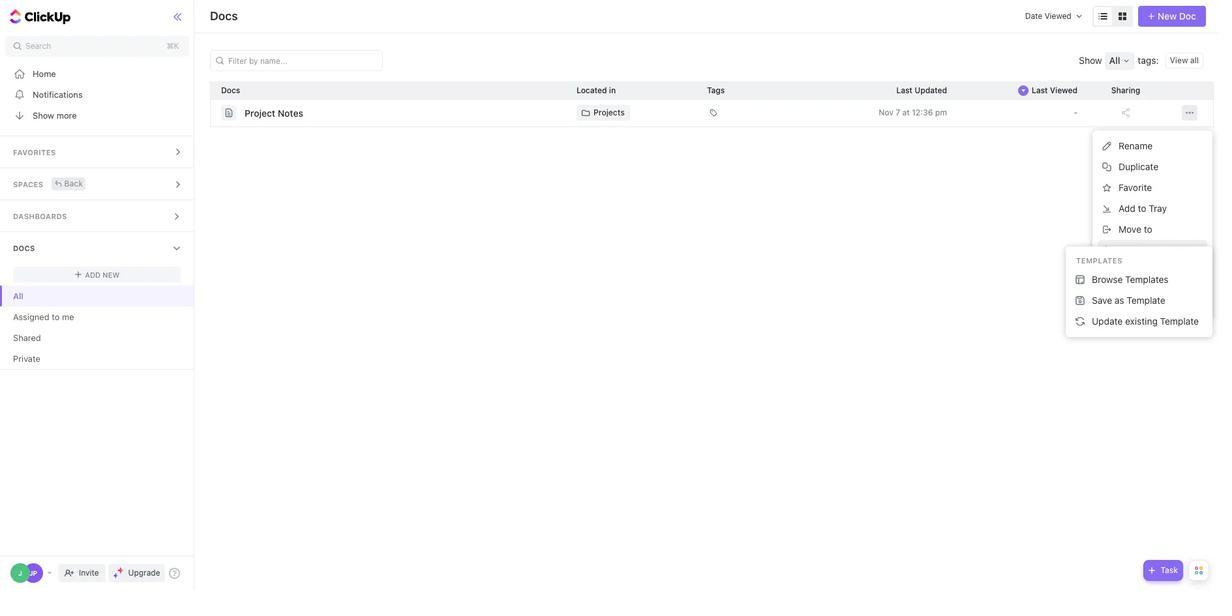 Task type: describe. For each thing, give the bounding box(es) containing it.
1 horizontal spatial docs
[[210, 9, 238, 23]]

rename button
[[1098, 136, 1208, 157]]

template for update existing template
[[1161, 316, 1200, 327]]

as
[[1115, 295, 1125, 306]]

docs inside sidebar navigation
[[13, 244, 35, 253]]

invite
[[79, 568, 99, 578]]

update existing template
[[1093, 316, 1200, 327]]

tags
[[1139, 55, 1157, 66]]

to for assigned
[[52, 312, 60, 322]]

located in
[[577, 86, 616, 95]]

in
[[609, 86, 616, 95]]

all
[[13, 291, 23, 301]]

delete
[[1119, 298, 1147, 309]]

more
[[57, 110, 77, 120]]

templates inside templates button
[[1119, 245, 1163, 256]]

search
[[25, 41, 51, 51]]

new
[[1158, 10, 1178, 22]]

save as template button
[[1072, 290, 1208, 311]]

upgrade link
[[108, 565, 165, 583]]

:
[[1157, 55, 1159, 66]]

existing
[[1126, 316, 1158, 327]]

task
[[1161, 566, 1179, 576]]

show more
[[33, 110, 77, 120]]

tags
[[708, 86, 725, 95]]

tags :
[[1139, 55, 1159, 66]]

new
[[103, 271, 120, 279]]

located
[[577, 86, 607, 95]]

add to tray button
[[1098, 198, 1208, 219]]

favorite
[[1119, 182, 1153, 193]]

1 vertical spatial templates
[[1077, 257, 1123, 265]]

notifications
[[33, 89, 83, 100]]

last for last updated
[[897, 86, 913, 95]]

project notes
[[245, 107, 303, 118]]

templates inside browse templates button
[[1126, 274, 1169, 285]]

duplicate
[[1119, 161, 1159, 172]]

show for show more
[[33, 110, 54, 120]]

tray
[[1150, 203, 1168, 214]]

shared
[[13, 333, 41, 343]]

notes
[[278, 107, 303, 118]]

add to tray
[[1119, 203, 1168, 214]]

notifications link
[[0, 84, 195, 105]]

Filter by name... text field
[[217, 51, 379, 70]]

private
[[13, 353, 40, 364]]

delete button
[[1098, 293, 1208, 314]]

new doc
[[1158, 10, 1197, 22]]

assigned
[[13, 312, 49, 322]]

dashboards
[[13, 212, 67, 221]]

last for last viewed
[[1032, 86, 1049, 95]]

duplicate button
[[1098, 157, 1208, 178]]

back link
[[51, 177, 86, 190]]

sharing
[[1112, 86, 1141, 95]]

⌘k
[[167, 41, 179, 51]]



Task type: locate. For each thing, give the bounding box(es) containing it.
1 horizontal spatial add
[[1119, 203, 1136, 214]]

templates button
[[1098, 240, 1208, 261]]

1 last from the left
[[897, 86, 913, 95]]

add for add to tray
[[1119, 203, 1136, 214]]

0 horizontal spatial show
[[33, 110, 54, 120]]

browse
[[1093, 274, 1124, 285]]

last updated
[[897, 86, 948, 95]]

docs
[[210, 9, 238, 23], [13, 244, 35, 253]]

template down delete button
[[1161, 316, 1200, 327]]

browse templates
[[1093, 274, 1169, 285]]

to inside sidebar navigation
[[52, 312, 60, 322]]

1 horizontal spatial to
[[1139, 203, 1147, 214]]

0 horizontal spatial docs
[[13, 244, 35, 253]]

templates button
[[1098, 240, 1208, 261]]

nov 7 at 12:36 pm
[[879, 108, 948, 117]]

show
[[1080, 55, 1103, 66], [33, 110, 54, 120]]

save
[[1093, 295, 1113, 306]]

show for show
[[1080, 55, 1103, 66]]

1 vertical spatial template
[[1161, 316, 1200, 327]]

1 vertical spatial add
[[85, 271, 101, 279]]

add inside sidebar navigation
[[85, 271, 101, 279]]

nov
[[879, 108, 894, 117]]

projects
[[594, 108, 625, 117]]

1 vertical spatial show
[[33, 110, 54, 120]]

projects link
[[577, 105, 630, 121]]

to left me
[[52, 312, 60, 322]]

templates up browse
[[1077, 257, 1123, 265]]

doc
[[1180, 10, 1197, 22]]

2 vertical spatial templates
[[1126, 274, 1169, 285]]

back
[[64, 179, 83, 188]]

viewed
[[1051, 86, 1078, 95]]

rename
[[1119, 140, 1153, 151]]

update existing template button
[[1072, 311, 1208, 332]]

at
[[903, 108, 910, 117]]

upgrade
[[128, 568, 160, 578]]

favorites
[[13, 148, 56, 157]]

2 last from the left
[[1032, 86, 1049, 95]]

home link
[[0, 63, 195, 84]]

0 vertical spatial show
[[1080, 55, 1103, 66]]

last
[[897, 86, 913, 95], [1032, 86, 1049, 95]]

templates up browse templates button
[[1119, 245, 1163, 256]]

show inside sidebar navigation
[[33, 110, 54, 120]]

templates up save as template button
[[1126, 274, 1169, 285]]

show left "more"
[[33, 110, 54, 120]]

0 horizontal spatial last
[[897, 86, 913, 95]]

0 vertical spatial add
[[1119, 203, 1136, 214]]

0 vertical spatial docs
[[210, 9, 238, 23]]

1 horizontal spatial show
[[1080, 55, 1103, 66]]

template for save as template
[[1127, 295, 1166, 306]]

save as template
[[1093, 295, 1166, 306]]

browse templates button
[[1072, 270, 1208, 290]]

7
[[896, 108, 901, 117]]

home
[[33, 68, 56, 79]]

last left viewed
[[1032, 86, 1049, 95]]

archive
[[1119, 277, 1151, 288]]

update
[[1093, 316, 1123, 327]]

me
[[62, 312, 74, 322]]

template
[[1127, 295, 1166, 306], [1161, 316, 1200, 327]]

assigned to me
[[13, 312, 74, 322]]

to left 'tray' on the right of page
[[1139, 203, 1147, 214]]

last up "at"
[[897, 86, 913, 95]]

1 vertical spatial to
[[52, 312, 60, 322]]

1 vertical spatial docs
[[13, 244, 35, 253]]

show left tags
[[1080, 55, 1103, 66]]

0 vertical spatial templates
[[1119, 245, 1163, 256]]

to inside button
[[1139, 203, 1147, 214]]

to
[[1139, 203, 1147, 214], [52, 312, 60, 322]]

add
[[1119, 203, 1136, 214], [85, 271, 101, 279]]

add inside button
[[1119, 203, 1136, 214]]

to for add
[[1139, 203, 1147, 214]]

updated
[[915, 86, 948, 95]]

add new
[[85, 271, 120, 279]]

add down favorite
[[1119, 203, 1136, 214]]

last viewed
[[1032, 86, 1078, 95]]

favorite button
[[1098, 178, 1208, 198]]

12:36
[[912, 108, 934, 117]]

templates
[[1119, 245, 1163, 256], [1077, 257, 1123, 265], [1126, 274, 1169, 285]]

favorites button
[[0, 136, 195, 168]]

0 horizontal spatial to
[[52, 312, 60, 322]]

pm
[[936, 108, 948, 117]]

archive button
[[1098, 272, 1208, 293]]

1 horizontal spatial last
[[1032, 86, 1049, 95]]

project
[[245, 107, 276, 118]]

0 vertical spatial template
[[1127, 295, 1166, 306]]

add left the new
[[85, 271, 101, 279]]

-
[[1075, 108, 1078, 117]]

0 vertical spatial to
[[1139, 203, 1147, 214]]

add for add new
[[85, 271, 101, 279]]

0 horizontal spatial add
[[85, 271, 101, 279]]

sidebar navigation
[[0, 0, 195, 591]]

template down archive button
[[1127, 295, 1166, 306]]



Task type: vqa. For each thing, say whether or not it's contained in the screenshot.
me
yes



